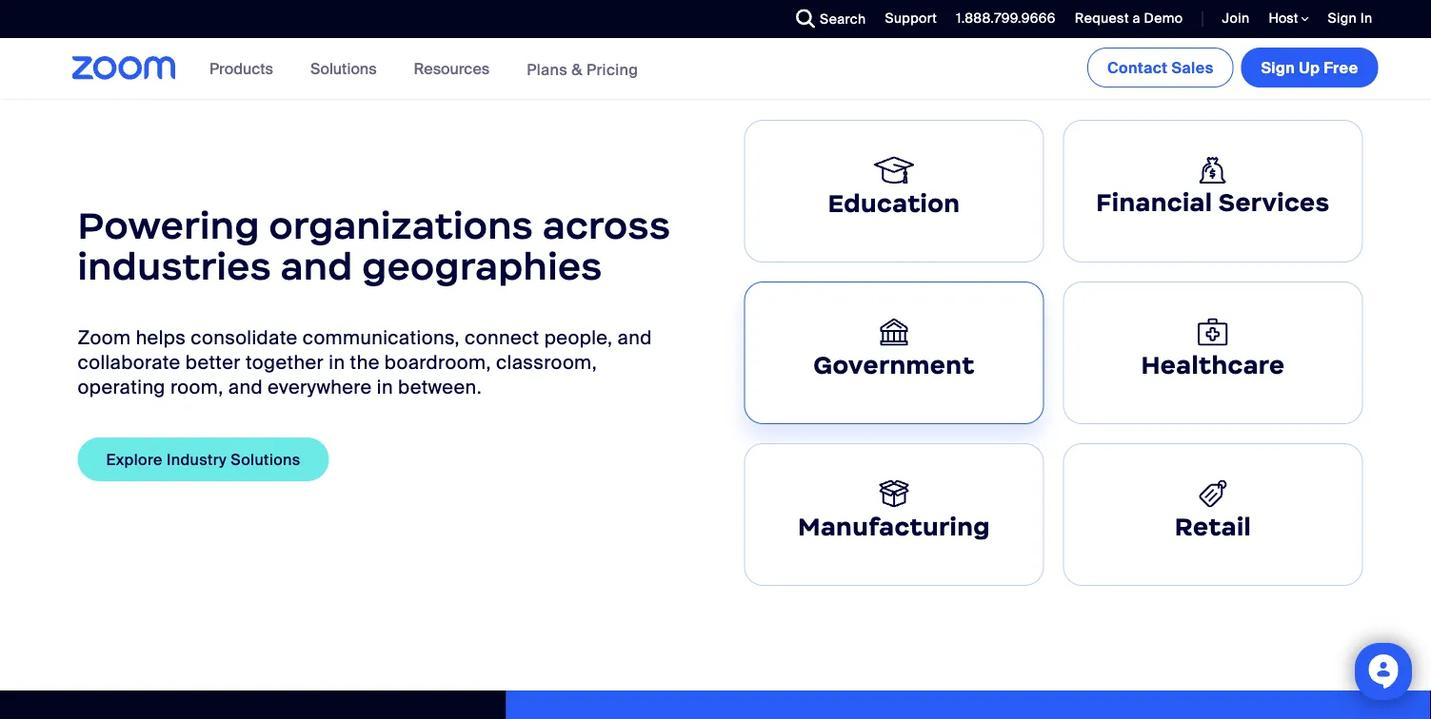 Task type: locate. For each thing, give the bounding box(es) containing it.
retail
[[1175, 511, 1252, 542]]

and
[[281, 244, 353, 290], [618, 326, 652, 350], [228, 375, 263, 400]]

industries
[[78, 244, 272, 290]]

sign left up
[[1261, 58, 1295, 78]]

demo
[[1144, 10, 1183, 27]]

1.888.799.9666
[[956, 10, 1056, 27]]

request a demo
[[1075, 10, 1183, 27]]

services
[[1219, 187, 1330, 218]]

support link
[[871, 0, 942, 38], [885, 10, 937, 27]]

1 vertical spatial sign
[[1261, 58, 1295, 78]]

0 horizontal spatial solutions
[[231, 450, 301, 470]]

in
[[1361, 10, 1373, 27]]

meetings navigation
[[1084, 38, 1382, 91]]

classroom,
[[496, 351, 597, 375]]

government
[[814, 349, 975, 380]]

sign inside button
[[1261, 58, 1295, 78]]

better
[[185, 351, 241, 375]]

organizations
[[269, 203, 534, 249]]

plans
[[527, 59, 568, 79]]

join link up meetings navigation
[[1222, 10, 1250, 27]]

contact sales link
[[1087, 48, 1234, 88]]

sales
[[1172, 58, 1214, 78]]

&
[[572, 59, 583, 79]]

search
[[820, 10, 866, 28]]

sign in link
[[1314, 0, 1382, 38], [1328, 10, 1373, 27]]

plans & pricing
[[527, 59, 638, 79]]

everywhere
[[268, 375, 372, 400]]

up
[[1299, 58, 1320, 78]]

financial services
[[1096, 187, 1330, 218]]

banner containing contact sales
[[49, 38, 1382, 100]]

the
[[350, 351, 380, 375]]

0 horizontal spatial sign
[[1261, 58, 1295, 78]]

products
[[210, 59, 273, 79]]

free
[[1324, 58, 1358, 78]]

connect
[[465, 326, 540, 350]]

solutions inside "link"
[[231, 450, 301, 470]]

sign left in
[[1328, 10, 1357, 27]]

pricing
[[587, 59, 638, 79]]

geographies
[[362, 244, 603, 290]]

1 horizontal spatial sign
[[1328, 10, 1357, 27]]

0 vertical spatial and
[[281, 244, 353, 290]]

in left the
[[329, 351, 345, 375]]

1 vertical spatial in
[[377, 375, 393, 400]]

host
[[1269, 10, 1301, 27]]

sign up free
[[1261, 58, 1358, 78]]

banner
[[49, 38, 1382, 100]]

collaborate
[[78, 351, 181, 375]]

2 vertical spatial and
[[228, 375, 263, 400]]

1 vertical spatial solutions
[[231, 450, 301, 470]]

together
[[246, 351, 324, 375]]

0 vertical spatial in
[[329, 351, 345, 375]]

2 horizontal spatial and
[[618, 326, 652, 350]]

host button
[[1269, 10, 1309, 28]]

sign up free button
[[1241, 48, 1378, 88]]

1 horizontal spatial solutions
[[310, 59, 377, 79]]

powering organizations across industries and geographies tab list
[[735, 110, 1373, 596]]

sign
[[1328, 10, 1357, 27], [1261, 58, 1295, 78]]

boardroom,
[[385, 351, 491, 375]]

people,
[[544, 326, 613, 350]]

room,
[[170, 375, 223, 400]]

join link
[[1208, 0, 1255, 38], [1222, 10, 1250, 27]]

sign for sign in
[[1328, 10, 1357, 27]]

request a demo link
[[1061, 0, 1188, 38], [1075, 10, 1183, 27]]

in
[[329, 351, 345, 375], [377, 375, 393, 400]]

0 vertical spatial solutions
[[310, 59, 377, 79]]

1 horizontal spatial in
[[377, 375, 393, 400]]

zoom helps consolidate communications, connect people, and collaborate better together in the boardroom, classroom, operating room, and everywhere in between.
[[78, 326, 652, 400]]

healthcare
[[1141, 349, 1285, 380]]

education
[[828, 187, 960, 218]]

join
[[1222, 10, 1250, 27]]

1.888.799.9666 button
[[942, 0, 1061, 38], [956, 10, 1056, 27]]

product information navigation
[[195, 38, 653, 100]]

solutions
[[310, 59, 377, 79], [231, 450, 301, 470]]

in down the
[[377, 375, 393, 400]]

plans & pricing link
[[527, 59, 638, 79], [527, 59, 638, 79]]

between.
[[398, 375, 482, 400]]

resources
[[414, 59, 490, 79]]

financial
[[1096, 187, 1213, 218]]

0 vertical spatial sign
[[1328, 10, 1357, 27]]

1 horizontal spatial and
[[281, 244, 353, 290]]

0 horizontal spatial in
[[329, 351, 345, 375]]



Task type: describe. For each thing, give the bounding box(es) containing it.
resources button
[[414, 38, 498, 99]]

solutions button
[[310, 38, 385, 99]]

contact
[[1107, 58, 1168, 78]]

1 vertical spatial and
[[618, 326, 652, 350]]

helps
[[136, 326, 186, 350]]

0 horizontal spatial and
[[228, 375, 263, 400]]

explore industry solutions link
[[78, 438, 329, 482]]

zoom
[[78, 326, 131, 350]]

support
[[885, 10, 937, 27]]

search button
[[782, 0, 871, 38]]

and inside powering organizations across industries and geographies
[[281, 244, 353, 290]]

powering
[[78, 203, 260, 249]]

contact sales
[[1107, 58, 1214, 78]]

explore
[[106, 450, 163, 470]]

operating
[[78, 375, 165, 400]]

request
[[1075, 10, 1129, 27]]

powering organizations across industries and geographies
[[78, 203, 671, 290]]

sign for sign up free
[[1261, 58, 1295, 78]]

zoom logo image
[[72, 56, 176, 80]]

sign in
[[1328, 10, 1373, 27]]

communications,
[[303, 326, 460, 350]]

industry
[[167, 450, 227, 470]]

manufacturing
[[798, 511, 990, 542]]

across
[[543, 203, 671, 249]]

consolidate
[[191, 326, 298, 350]]

join link left the host
[[1208, 0, 1255, 38]]

a
[[1133, 10, 1141, 27]]

explore industry solutions
[[106, 450, 301, 470]]

products button
[[210, 38, 282, 99]]

solutions inside "dropdown button"
[[310, 59, 377, 79]]



Task type: vqa. For each thing, say whether or not it's contained in the screenshot.
banner
yes



